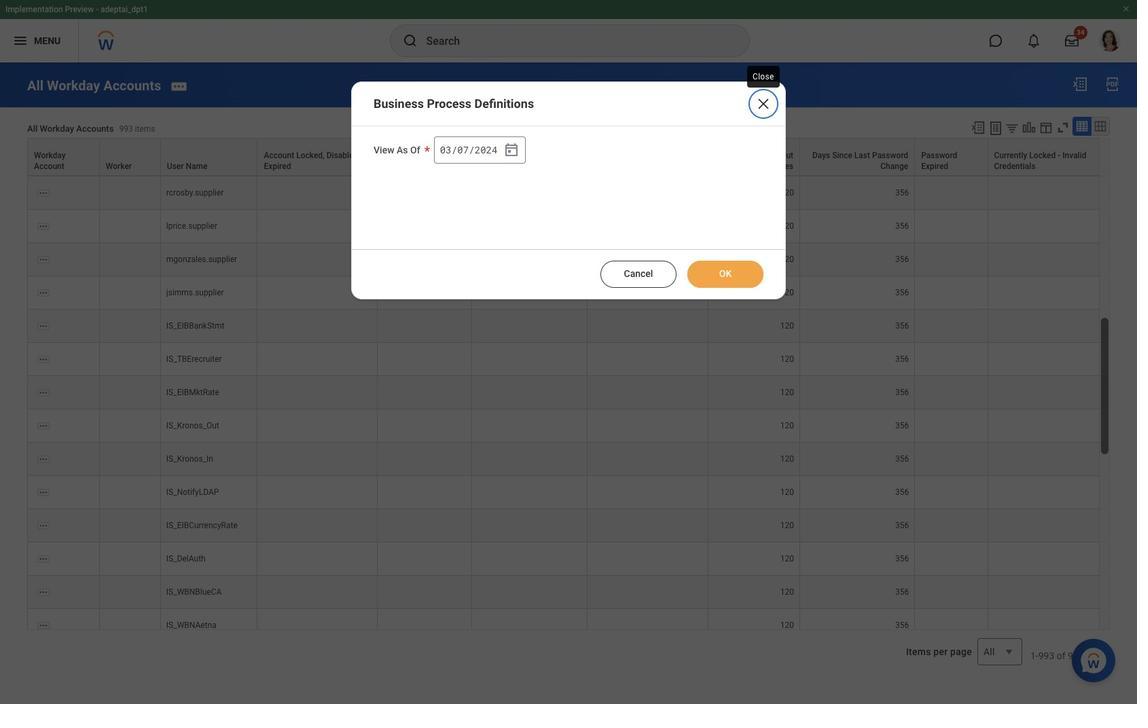 Task type: describe. For each thing, give the bounding box(es) containing it.
accounts for all workday accounts 993 items
[[76, 124, 114, 134]]

since
[[832, 151, 853, 160]]

currently
[[994, 151, 1028, 160]]

credentials
[[994, 162, 1036, 171]]

hcrockett.supplier
[[166, 155, 231, 164]]

row containing workday account
[[27, 138, 1110, 176]]

items for all workday accounts 993 items
[[135, 124, 155, 134]]

user name button
[[161, 138, 257, 175]]

password expired
[[921, 151, 958, 171]]

expired inside password expired
[[921, 162, 949, 171]]

session timeout minutes
[[733, 151, 794, 171]]

select to filter grid data image
[[1005, 121, 1020, 135]]

is_delauth
[[166, 554, 206, 564]]

120 for is_delauth
[[781, 554, 794, 564]]

per
[[934, 647, 948, 658]]

1 row from the top
[[27, 110, 1110, 143]]

row containing is_wbnblueca
[[27, 576, 1110, 609]]

days since last password change button
[[800, 138, 915, 175]]

view printable version (pdf) image
[[1105, 76, 1121, 92]]

toolbar inside all workday accounts main content
[[965, 117, 1110, 138]]

is_eibmktrate
[[166, 388, 219, 397]]

1 horizontal spatial 993
[[1039, 651, 1055, 662]]

page
[[951, 647, 972, 658]]

120 for is_kronos_in
[[781, 454, 794, 464]]

business
[[374, 96, 424, 111]]

session
[[733, 151, 762, 160]]

all workday accounts main content
[[0, 63, 1137, 702]]

120 for is_eibbankstmt
[[781, 321, 794, 331]]

120 for rcrosby.supplier
[[781, 188, 794, 198]]

120 for hcrockett.supplier
[[781, 155, 794, 164]]

all for all workday accounts 993 items
[[27, 124, 38, 134]]

356 for is_tberecruiter
[[896, 355, 909, 364]]

close environment banner image
[[1123, 5, 1131, 13]]

is_kronos_out
[[166, 421, 219, 431]]

is_wbnblueca
[[166, 588, 222, 597]]

sensitive
[[478, 151, 511, 160]]

is_eibbankstmt
[[166, 321, 224, 331]]

row containing is_kronos_in
[[27, 443, 1110, 476]]

account expiring in future button
[[378, 138, 471, 175]]

356 for is_kronos_out
[[896, 421, 909, 431]]

expired inside account locked, disabled or expired
[[264, 162, 291, 171]]

name
[[186, 162, 208, 171]]

search image
[[402, 33, 418, 49]]

120 for is_tberecruiter
[[781, 355, 794, 364]]

row containing is_kronos_out
[[27, 410, 1110, 443]]

items per page
[[906, 647, 972, 658]]

account locked, disabled or expired button
[[258, 138, 377, 175]]

sensitive data is masked in output button
[[472, 138, 587, 175]]

inbox large image
[[1065, 34, 1079, 48]]

993 for accounts
[[119, 124, 133, 134]]

1-
[[1031, 651, 1039, 662]]

process
[[427, 96, 472, 111]]

view as of
[[374, 145, 420, 156]]

of
[[410, 145, 420, 156]]

356 for mgonzales.supplier
[[896, 255, 909, 264]]

2 / from the left
[[469, 143, 475, 156]]

356 for hcrockett.supplier
[[896, 155, 909, 164]]

future
[[384, 162, 407, 171]]

row containing lprice.supplier
[[27, 210, 1110, 243]]

close
[[753, 72, 774, 82]]

is_notifyldap
[[166, 488, 219, 497]]

120 for is_wbnblueca
[[781, 588, 794, 597]]

row containing mgonzales.supplier
[[27, 243, 1110, 276]]

all workday accounts 993 items
[[27, 124, 155, 134]]

definitions
[[475, 96, 534, 111]]

items per page element
[[904, 630, 1023, 674]]

row containing is_eibbankstmt
[[27, 310, 1110, 343]]

x image
[[756, 96, 772, 112]]

cancel button
[[601, 261, 677, 288]]

business process definitions
[[374, 96, 534, 111]]

row containing is_tberecruiter
[[27, 343, 1110, 376]]

change
[[881, 162, 909, 171]]

row containing is_notifyldap
[[27, 476, 1110, 509]]

rcrosby.supplier
[[166, 188, 224, 198]]

close tooltip
[[745, 63, 783, 90]]

row containing is_wbnaetna
[[27, 609, 1110, 643]]

356 for is_eibmktrate
[[896, 388, 909, 397]]

minutes
[[764, 162, 794, 171]]

as
[[397, 145, 408, 156]]

preview
[[65, 5, 94, 14]]

in inside sensitive data is masked in output
[[572, 151, 578, 160]]

worker
[[106, 162, 132, 171]]

356 for jsimms.supplier
[[896, 288, 909, 297]]

all workday accounts
[[27, 77, 161, 94]]

row containing is_eibmktrate
[[27, 376, 1110, 410]]

account for account locked, disabled or expired
[[264, 151, 294, 160]]

all workday accounts element
[[27, 77, 161, 94]]

currently locked - invalid credentials button
[[988, 138, 1110, 175]]

all for all workday accounts
[[27, 77, 44, 94]]

is_tberecruiter
[[166, 355, 222, 364]]

120 for is_eibcurrencyrate
[[781, 521, 794, 531]]

expiring
[[416, 151, 446, 160]]

is
[[532, 151, 539, 160]]

356 for is_delauth
[[896, 554, 909, 564]]

business process definitions dialog
[[351, 82, 786, 300]]



Task type: vqa. For each thing, say whether or not it's contained in the screenshot.
row containing IS_DelAuth
yes



Task type: locate. For each thing, give the bounding box(es) containing it.
workday
[[47, 77, 100, 94], [40, 124, 74, 134], [34, 151, 66, 160]]

last
[[855, 151, 870, 160]]

/ right 07
[[469, 143, 475, 156]]

356 for rcrosby.supplier
[[896, 188, 909, 198]]

1 vertical spatial workday
[[40, 124, 74, 134]]

9 120 from the top
[[781, 421, 794, 431]]

locked
[[1030, 151, 1056, 160]]

accounts for all workday accounts
[[103, 77, 161, 94]]

1 horizontal spatial account
[[264, 151, 294, 160]]

invalid
[[1063, 151, 1087, 160]]

0 vertical spatial items
[[135, 124, 155, 134]]

1 vertical spatial all
[[27, 124, 38, 134]]

993 inside all workday accounts 993 items
[[119, 124, 133, 134]]

0 horizontal spatial 993
[[119, 124, 133, 134]]

356 for is_wbnaetna
[[896, 621, 909, 630]]

7 row from the top
[[27, 276, 1110, 310]]

13 356 from the top
[[896, 554, 909, 564]]

0 vertical spatial -
[[96, 5, 99, 14]]

120 for jsimms.supplier
[[781, 288, 794, 297]]

2 120 from the top
[[781, 188, 794, 198]]

account up future
[[384, 151, 414, 160]]

view
[[374, 145, 394, 156]]

row containing hcrockett.supplier
[[27, 143, 1110, 177]]

row containing rcrosby.supplier
[[27, 177, 1110, 210]]

6 row from the top
[[27, 243, 1110, 276]]

1 expired from the left
[[264, 162, 291, 171]]

is_wbnaetna
[[166, 621, 217, 630]]

user name
[[167, 162, 208, 171]]

- inside currently locked - invalid credentials
[[1058, 151, 1061, 160]]

/
[[452, 143, 457, 156], [469, 143, 475, 156]]

export to worksheets image
[[988, 120, 1004, 136]]

in left 07
[[448, 151, 454, 160]]

cell
[[27, 110, 100, 143], [100, 110, 161, 143], [161, 110, 258, 143], [258, 110, 378, 143], [378, 110, 472, 143], [472, 110, 588, 143], [588, 110, 708, 143], [708, 110, 800, 143], [800, 110, 915, 143], [915, 110, 988, 143], [988, 110, 1110, 143], [100, 143, 161, 177], [258, 143, 378, 177], [378, 143, 472, 177], [472, 143, 588, 177], [588, 143, 708, 177], [915, 143, 988, 177], [988, 143, 1110, 177], [100, 177, 161, 210], [258, 177, 378, 210], [378, 177, 472, 210], [472, 177, 588, 210], [588, 177, 708, 210], [915, 177, 988, 210], [988, 177, 1110, 210], [100, 210, 161, 243], [258, 210, 378, 243], [378, 210, 472, 243], [472, 210, 588, 243], [588, 210, 708, 243], [915, 210, 988, 243], [988, 210, 1110, 243], [100, 243, 161, 276], [258, 243, 378, 276], [378, 243, 472, 276], [472, 243, 588, 276], [588, 243, 708, 276], [915, 243, 988, 276], [988, 243, 1110, 276], [100, 276, 161, 310], [258, 276, 378, 310], [378, 276, 472, 310], [472, 276, 588, 310], [588, 276, 708, 310], [915, 276, 988, 310], [988, 276, 1110, 310], [100, 310, 161, 343], [258, 310, 378, 343], [378, 310, 472, 343], [472, 310, 588, 343], [588, 310, 708, 343], [915, 310, 988, 343], [988, 310, 1110, 343], [100, 343, 161, 376], [258, 343, 378, 376], [378, 343, 472, 376], [472, 343, 588, 376], [588, 343, 708, 376], [915, 343, 988, 376], [988, 343, 1110, 376], [100, 376, 161, 410], [258, 376, 378, 410], [378, 376, 472, 410], [472, 376, 588, 410], [588, 376, 708, 410], [915, 376, 988, 410], [988, 376, 1110, 410], [100, 410, 161, 443], [258, 410, 378, 443], [378, 410, 472, 443], [472, 410, 588, 443], [588, 410, 708, 443], [915, 410, 988, 443], [988, 410, 1110, 443], [100, 443, 161, 476], [258, 443, 378, 476], [378, 443, 472, 476], [472, 443, 588, 476], [588, 443, 708, 476], [915, 443, 988, 476], [988, 443, 1110, 476], [100, 476, 161, 509], [258, 476, 378, 509], [378, 476, 472, 509], [472, 476, 588, 509], [588, 476, 708, 509], [915, 476, 988, 509], [988, 476, 1110, 509], [100, 509, 161, 543], [258, 509, 378, 543], [378, 509, 472, 543], [472, 509, 588, 543], [588, 509, 708, 543], [915, 509, 988, 543], [988, 509, 1110, 543], [100, 543, 161, 576], [258, 543, 378, 576], [378, 543, 472, 576], [472, 543, 588, 576], [588, 543, 708, 576], [915, 543, 988, 576], [988, 543, 1110, 576], [100, 576, 161, 609], [258, 576, 378, 609], [378, 576, 472, 609], [472, 576, 588, 609], [588, 576, 708, 609], [915, 576, 988, 609], [988, 576, 1110, 609], [100, 609, 161, 643], [258, 609, 378, 643], [378, 609, 472, 643], [472, 609, 588, 643], [588, 609, 708, 643], [915, 609, 988, 643], [988, 609, 1110, 643]]

1 all from the top
[[27, 77, 44, 94]]

-
[[96, 5, 99, 14], [1058, 151, 1061, 160]]

14 356 from the top
[[896, 588, 909, 597]]

workday up workday account popup button on the top of page
[[40, 124, 74, 134]]

10 120 from the top
[[781, 454, 794, 464]]

1 horizontal spatial items
[[1087, 651, 1110, 662]]

row containing is_delauth
[[27, 543, 1110, 576]]

implementation
[[5, 5, 63, 14]]

all
[[27, 77, 44, 94], [27, 124, 38, 134]]

993
[[119, 124, 133, 134], [1039, 651, 1055, 662], [1068, 651, 1084, 662]]

in inside account expiring in future
[[448, 151, 454, 160]]

120 for is_wbnaetna
[[781, 621, 794, 630]]

14 120 from the top
[[781, 588, 794, 597]]

items up worker popup button
[[135, 124, 155, 134]]

workday for all workday accounts 993 items
[[40, 124, 74, 134]]

account
[[264, 151, 294, 160], [384, 151, 414, 160], [34, 162, 64, 171]]

sensitive data is masked in output
[[478, 151, 578, 171]]

account left locked,
[[264, 151, 294, 160]]

expired
[[264, 162, 291, 171], [921, 162, 949, 171]]

12 356 from the top
[[896, 521, 909, 531]]

in
[[448, 151, 454, 160], [572, 151, 578, 160]]

356 for lprice.supplier
[[896, 221, 909, 231]]

password
[[872, 151, 909, 160], [921, 151, 958, 160]]

days
[[813, 151, 830, 160]]

toolbar
[[965, 117, 1110, 138]]

timeout
[[763, 151, 794, 160]]

accounts
[[103, 77, 161, 94], [76, 124, 114, 134]]

3 356 from the top
[[896, 221, 909, 231]]

account inside account expiring in future
[[384, 151, 414, 160]]

11 356 from the top
[[896, 488, 909, 497]]

account locked, disabled or expired
[[264, 151, 368, 171]]

session timeout minutes button
[[708, 138, 800, 175]]

356
[[896, 155, 909, 164], [896, 188, 909, 198], [896, 221, 909, 231], [896, 255, 909, 264], [896, 288, 909, 297], [896, 321, 909, 331], [896, 355, 909, 364], [896, 388, 909, 397], [896, 421, 909, 431], [896, 454, 909, 464], [896, 488, 909, 497], [896, 521, 909, 531], [896, 554, 909, 564], [896, 588, 909, 597], [896, 621, 909, 630]]

4 120 from the top
[[781, 255, 794, 264]]

1-993 of 993 items status
[[1031, 649, 1110, 663]]

items for 1-993 of 993 items
[[1087, 651, 1110, 662]]

0 horizontal spatial in
[[448, 151, 454, 160]]

11 row from the top
[[27, 410, 1110, 443]]

account expiring in future
[[384, 151, 454, 171]]

1-993 of 993 items
[[1031, 651, 1110, 662]]

table image
[[1076, 119, 1089, 133]]

notifications large image
[[1027, 34, 1041, 48]]

120
[[781, 155, 794, 164], [781, 188, 794, 198], [781, 221, 794, 231], [781, 255, 794, 264], [781, 288, 794, 297], [781, 321, 794, 331], [781, 355, 794, 364], [781, 388, 794, 397], [781, 421, 794, 431], [781, 454, 794, 464], [781, 488, 794, 497], [781, 521, 794, 531], [781, 554, 794, 564], [781, 588, 794, 597], [781, 621, 794, 630]]

10 row from the top
[[27, 376, 1110, 410]]

2 all from the top
[[27, 124, 38, 134]]

export to excel image for export to worksheets icon
[[971, 120, 986, 135]]

1 horizontal spatial export to excel image
[[1072, 76, 1089, 92]]

0 vertical spatial all
[[27, 77, 44, 94]]

1 356 from the top
[[896, 155, 909, 164]]

993 for of
[[1068, 651, 1084, 662]]

calendar image
[[503, 142, 520, 158]]

worker button
[[100, 138, 160, 175]]

locked,
[[296, 151, 325, 160]]

items
[[135, 124, 155, 134], [1087, 651, 1110, 662]]

120 for is_eibmktrate
[[781, 388, 794, 397]]

03
[[440, 143, 452, 156]]

120 for is_kronos_out
[[781, 421, 794, 431]]

1 vertical spatial -
[[1058, 151, 1061, 160]]

masked
[[541, 151, 570, 160]]

0 vertical spatial export to excel image
[[1072, 76, 1089, 92]]

12 120 from the top
[[781, 521, 794, 531]]

1 horizontal spatial in
[[572, 151, 578, 160]]

10 356 from the top
[[896, 454, 909, 464]]

5 356 from the top
[[896, 288, 909, 297]]

4 row from the top
[[27, 177, 1110, 210]]

03 / 07 / 2024
[[440, 143, 498, 156]]

14 row from the top
[[27, 509, 1110, 543]]

is_kronos_in
[[166, 454, 213, 464]]

0 horizontal spatial export to excel image
[[971, 120, 986, 135]]

workday up all workday accounts 993 items
[[47, 77, 100, 94]]

8 row from the top
[[27, 310, 1110, 343]]

0 horizontal spatial /
[[452, 143, 457, 156]]

3 row from the top
[[27, 143, 1110, 177]]

- inside banner
[[96, 5, 99, 14]]

2 in from the left
[[572, 151, 578, 160]]

disabled
[[327, 151, 358, 160]]

1 vertical spatial items
[[1087, 651, 1110, 662]]

12 row from the top
[[27, 443, 1110, 476]]

4 356 from the top
[[896, 255, 909, 264]]

export to excel image
[[1072, 76, 1089, 92], [971, 120, 986, 135]]

implementation preview -   adeptai_dpt1 banner
[[0, 0, 1137, 63]]

accounts up workday account popup button on the top of page
[[76, 124, 114, 134]]

1 vertical spatial accounts
[[76, 124, 114, 134]]

120 for is_notifyldap
[[781, 488, 794, 497]]

mgonzales.supplier
[[166, 255, 237, 264]]

lprice.supplier
[[166, 221, 217, 231]]

15 356 from the top
[[896, 621, 909, 630]]

items inside status
[[1087, 651, 1110, 662]]

expand table image
[[1094, 119, 1108, 133]]

password inside days since last password change
[[872, 151, 909, 160]]

0 horizontal spatial password
[[872, 151, 909, 160]]

output
[[478, 162, 503, 171]]

2 horizontal spatial account
[[384, 151, 414, 160]]

workday for all workday accounts
[[47, 77, 100, 94]]

of
[[1057, 651, 1066, 662]]

120 for mgonzales.supplier
[[781, 255, 794, 264]]

1 horizontal spatial password
[[921, 151, 958, 160]]

3 120 from the top
[[781, 221, 794, 231]]

6 356 from the top
[[896, 321, 909, 331]]

or
[[360, 151, 368, 160]]

account inside account locked, disabled or expired
[[264, 151, 294, 160]]

export to excel image left export to worksheets icon
[[971, 120, 986, 135]]

column header
[[588, 138, 708, 176]]

0 vertical spatial accounts
[[103, 77, 161, 94]]

ok button
[[688, 261, 764, 288]]

2 horizontal spatial 993
[[1068, 651, 1084, 662]]

adeptai_dpt1
[[101, 5, 148, 14]]

in right masked
[[572, 151, 578, 160]]

1 horizontal spatial /
[[469, 143, 475, 156]]

export to excel image left view printable version (pdf) 'image'
[[1072, 76, 1089, 92]]

data
[[513, 151, 530, 160]]

- left invalid
[[1058, 151, 1061, 160]]

account inside workday account
[[34, 162, 64, 171]]

items inside all workday accounts 993 items
[[135, 124, 155, 134]]

993 right of
[[1068, 651, 1084, 662]]

15 row from the top
[[27, 543, 1110, 576]]

accounts up all workday accounts 993 items
[[103, 77, 161, 94]]

1 horizontal spatial expired
[[921, 162, 949, 171]]

16 row from the top
[[27, 576, 1110, 609]]

items right of
[[1087, 651, 1110, 662]]

workday account button
[[28, 138, 99, 175]]

356 for is_kronos_in
[[896, 454, 909, 464]]

8 120 from the top
[[781, 388, 794, 397]]

356 for is_eibbankstmt
[[896, 321, 909, 331]]

click to view/edit grid preferences image
[[1039, 120, 1054, 135]]

2 expired from the left
[[921, 162, 949, 171]]

356 for is_eibcurrencyrate
[[896, 521, 909, 531]]

0 horizontal spatial expired
[[264, 162, 291, 171]]

0 horizontal spatial account
[[34, 162, 64, 171]]

cancel
[[624, 268, 653, 279]]

0 horizontal spatial -
[[96, 5, 99, 14]]

9 356 from the top
[[896, 421, 909, 431]]

17 row from the top
[[27, 609, 1110, 643]]

1 / from the left
[[452, 143, 457, 156]]

jsimms.supplier
[[166, 288, 224, 297]]

profile logan mcneil element
[[1091, 26, 1129, 56]]

export to excel image for view printable version (pdf) 'image'
[[1072, 76, 1089, 92]]

view as of group
[[434, 137, 526, 164]]

- for locked
[[1058, 151, 1061, 160]]

356 for is_wbnblueca
[[896, 588, 909, 597]]

8 356 from the top
[[896, 388, 909, 397]]

1 vertical spatial export to excel image
[[971, 120, 986, 135]]

days since last password change
[[813, 151, 909, 171]]

993 up worker popup button
[[119, 124, 133, 134]]

implementation preview -   adeptai_dpt1
[[5, 5, 148, 14]]

11 120 from the top
[[781, 488, 794, 497]]

6 120 from the top
[[781, 321, 794, 331]]

5 120 from the top
[[781, 288, 794, 297]]

2024
[[475, 143, 498, 156]]

/ right the "03"
[[452, 143, 457, 156]]

1 in from the left
[[448, 151, 454, 160]]

120 for lprice.supplier
[[781, 221, 794, 231]]

account for account expiring in future
[[384, 151, 414, 160]]

9 row from the top
[[27, 343, 1110, 376]]

row
[[27, 110, 1110, 143], [27, 138, 1110, 176], [27, 143, 1110, 177], [27, 177, 1110, 210], [27, 210, 1110, 243], [27, 243, 1110, 276], [27, 276, 1110, 310], [27, 310, 1110, 343], [27, 343, 1110, 376], [27, 376, 1110, 410], [27, 410, 1110, 443], [27, 443, 1110, 476], [27, 476, 1110, 509], [27, 509, 1110, 543], [27, 543, 1110, 576], [27, 576, 1110, 609], [27, 609, 1110, 643]]

password expired button
[[915, 138, 988, 175]]

user
[[167, 162, 184, 171]]

7 120 from the top
[[781, 355, 794, 364]]

356 for is_notifyldap
[[896, 488, 909, 497]]

account down all workday accounts 993 items
[[34, 162, 64, 171]]

row containing is_eibcurrencyrate
[[27, 509, 1110, 543]]

currently locked - invalid credentials
[[994, 151, 1087, 171]]

5 row from the top
[[27, 210, 1110, 243]]

ok
[[719, 268, 732, 279]]

2 password from the left
[[921, 151, 958, 160]]

1 password from the left
[[872, 151, 909, 160]]

- for preview
[[96, 5, 99, 14]]

is_eibcurrencyrate
[[166, 521, 238, 531]]

13 120 from the top
[[781, 554, 794, 564]]

7 356 from the top
[[896, 355, 909, 364]]

- right preview
[[96, 5, 99, 14]]

workday account
[[34, 151, 66, 171]]

0 vertical spatial workday
[[47, 77, 100, 94]]

workday down all workday accounts 993 items
[[34, 151, 66, 160]]

13 row from the top
[[27, 476, 1110, 509]]

993 left of
[[1039, 651, 1055, 662]]

fullscreen image
[[1056, 120, 1071, 135]]

2 356 from the top
[[896, 188, 909, 198]]

row containing jsimms.supplier
[[27, 276, 1110, 310]]

workday inside workday account popup button
[[34, 151, 66, 160]]

1 horizontal spatial -
[[1058, 151, 1061, 160]]

2 row from the top
[[27, 138, 1110, 176]]

0 horizontal spatial items
[[135, 124, 155, 134]]

column header inside all workday accounts main content
[[588, 138, 708, 176]]

07
[[458, 143, 469, 156]]

1 120 from the top
[[781, 155, 794, 164]]

2 vertical spatial workday
[[34, 151, 66, 160]]

15 120 from the top
[[781, 621, 794, 630]]

items
[[906, 647, 931, 658]]



